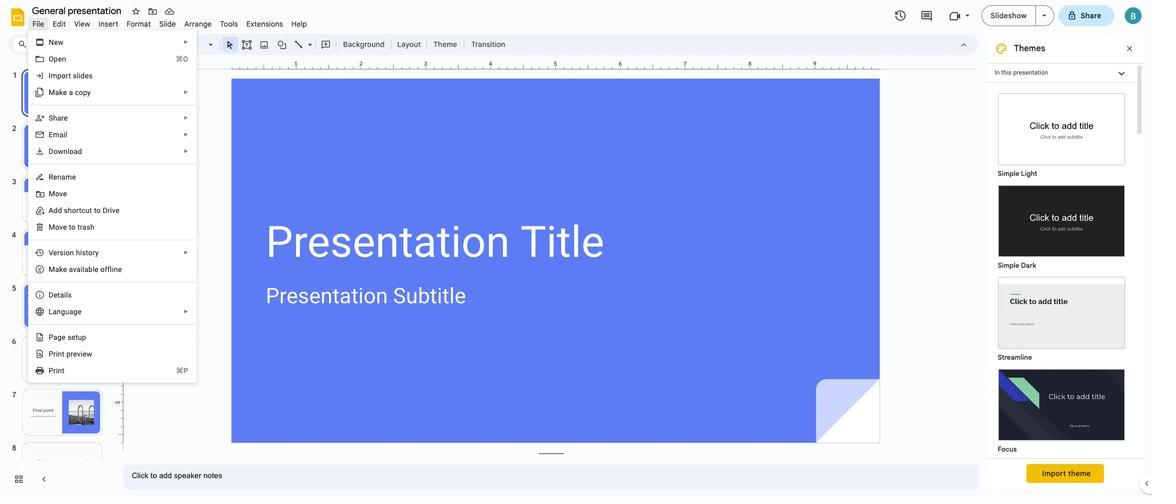 Task type: locate. For each thing, give the bounding box(es) containing it.
page setup g element
[[49, 334, 89, 342]]

e right ma
[[63, 266, 67, 274]]

hare
[[53, 114, 68, 122]]

pen
[[54, 55, 66, 63]]

pre
[[66, 350, 77, 359]]

► for d ownload
[[184, 149, 189, 154]]

make a c opy
[[49, 88, 91, 97]]

o
[[49, 55, 54, 63]]

1 vertical spatial import
[[1042, 470, 1066, 479]]

iew
[[81, 350, 92, 359]]

7 ► from the top
[[184, 309, 189, 315]]

Simple Dark radio
[[993, 180, 1131, 272]]

4 ► from the top
[[184, 132, 189, 138]]

n ew
[[49, 38, 64, 47]]

l
[[49, 308, 53, 316]]

import down pen
[[49, 72, 71, 80]]

menu bar containing file
[[28, 14, 311, 31]]

e right pa at the bottom left of the page
[[62, 334, 66, 342]]

add shortcut to drive , element
[[49, 207, 123, 215]]

share button
[[1058, 5, 1115, 26]]

shortcut
[[64, 207, 92, 215]]

t
[[69, 223, 71, 232]]

theme
[[1068, 470, 1091, 479]]

make
[[49, 88, 67, 97]]

print pre v iew
[[49, 350, 92, 359]]

download d element
[[49, 147, 85, 156]]

tools
[[220, 19, 238, 29]]

theme button
[[429, 37, 462, 52]]

view menu item
[[70, 18, 94, 30]]

►
[[184, 39, 189, 45], [184, 89, 189, 95], [184, 115, 189, 121], [184, 132, 189, 138], [184, 149, 189, 154], [184, 250, 189, 256], [184, 309, 189, 315]]

in this presentation tab
[[987, 63, 1135, 83]]

version h istory
[[49, 249, 99, 257]]

presentation
[[1013, 69, 1048, 76]]

import
[[49, 72, 71, 80], [1042, 470, 1066, 479]]

simple dark
[[998, 262, 1036, 270]]

help
[[291, 19, 307, 29]]

0 vertical spatial import
[[49, 72, 71, 80]]

background button
[[338, 37, 389, 52]]

menu containing n
[[28, 30, 197, 383]]

import inside menu
[[49, 72, 71, 80]]

h
[[76, 249, 80, 257]]

o pen
[[49, 55, 66, 63]]

setup
[[68, 334, 86, 342]]

insert menu item
[[94, 18, 122, 30]]

move to trash t element
[[49, 223, 98, 232]]

import slides
[[49, 72, 93, 80]]

g
[[57, 334, 62, 342]]

simple light
[[998, 169, 1037, 178]]

view
[[74, 19, 90, 29]]

make available offline k element
[[49, 266, 125, 274]]

e
[[63, 266, 67, 274], [62, 334, 66, 342]]

6 ► from the top
[[184, 250, 189, 256]]

menu bar
[[28, 14, 311, 31]]

import inside button
[[1042, 470, 1066, 479]]

layout
[[397, 40, 421, 49]]

0 horizontal spatial import
[[49, 72, 71, 80]]

option group
[[987, 83, 1135, 499]]

tools menu item
[[216, 18, 242, 30]]

menu inside the themes application
[[28, 30, 197, 383]]

move
[[49, 223, 67, 232]]

► for e mail
[[184, 132, 189, 138]]

2 ► from the top
[[184, 89, 189, 95]]

p
[[49, 367, 53, 376]]

3 ► from the top
[[184, 115, 189, 121]]

import slides z element
[[49, 72, 96, 80]]

menu
[[28, 30, 197, 383]]

email e element
[[49, 131, 70, 139]]

light
[[1021, 169, 1037, 178]]

ownload
[[54, 147, 82, 156]]

edit
[[53, 19, 66, 29]]

format
[[127, 19, 151, 29]]

version
[[49, 249, 74, 257]]

import left theme
[[1042, 470, 1066, 479]]

help menu item
[[287, 18, 311, 30]]

slideshow button
[[982, 5, 1036, 26]]

to
[[94, 207, 101, 215]]

k
[[59, 266, 63, 274]]

p rint
[[49, 367, 64, 376]]

Menus field
[[13, 37, 65, 52]]

e for g
[[62, 334, 66, 342]]

m ove
[[49, 190, 67, 198]]

r
[[49, 173, 53, 181]]

slide
[[159, 19, 176, 29]]

print
[[49, 350, 64, 359]]

insert image image
[[258, 37, 270, 52]]

5 ► from the top
[[184, 149, 189, 154]]

► for l anguage
[[184, 309, 189, 315]]

option group containing simple light
[[987, 83, 1135, 499]]

print preview v element
[[49, 350, 95, 359]]

open o element
[[49, 55, 69, 63]]

share s element
[[49, 114, 71, 122]]

0 vertical spatial e
[[63, 266, 67, 274]]

move t o trash
[[49, 223, 95, 232]]

details
[[49, 291, 72, 300]]

a
[[69, 88, 73, 97]]

n
[[49, 38, 54, 47]]

Rename text field
[[28, 4, 128, 17]]

l anguage
[[49, 308, 82, 316]]

1 simple from the top
[[998, 169, 1019, 178]]

presentation options image
[[1042, 15, 1046, 17]]

themes section
[[987, 34, 1144, 499]]

this
[[1002, 69, 1012, 76]]

0 vertical spatial simple
[[998, 169, 1019, 178]]

pa
[[49, 334, 57, 342]]

2 simple from the top
[[998, 262, 1019, 270]]

simple
[[998, 169, 1019, 178], [998, 262, 1019, 270]]

⌘o
[[176, 55, 188, 63]]

rint
[[53, 367, 64, 376]]

slide menu item
[[155, 18, 180, 30]]

simple left dark
[[998, 262, 1019, 270]]

Zoom text field
[[178, 37, 207, 52]]

1 vertical spatial e
[[62, 334, 66, 342]]

► for n ew
[[184, 39, 189, 45]]

► for opy
[[184, 89, 189, 95]]

Zoom field
[[176, 37, 218, 52]]

Simple Light radio
[[993, 88, 1131, 499]]

simple left light
[[998, 169, 1019, 178]]

1 ► from the top
[[184, 39, 189, 45]]

1 horizontal spatial import
[[1042, 470, 1066, 479]]

navigation
[[0, 59, 115, 499]]

1 vertical spatial simple
[[998, 262, 1019, 270]]

add shortcut to drive
[[49, 207, 120, 215]]

menu bar inside 'menu bar' banner
[[28, 14, 311, 31]]

⌘p element
[[164, 366, 188, 377]]

ove
[[55, 190, 67, 198]]



Task type: vqa. For each thing, say whether or not it's contained in the screenshot.


Task type: describe. For each thing, give the bounding box(es) containing it.
ma k e available offline
[[49, 266, 122, 274]]

themes
[[1014, 43, 1045, 54]]

Streamline radio
[[993, 272, 1131, 364]]

arrange menu item
[[180, 18, 216, 30]]

r ename
[[49, 173, 76, 181]]

arrange
[[184, 19, 212, 29]]

istory
[[80, 249, 99, 257]]

anguage
[[53, 308, 82, 316]]

⌘p
[[176, 367, 188, 376]]

c
[[75, 88, 79, 97]]

move m element
[[49, 190, 70, 198]]

details b element
[[49, 291, 75, 300]]

available
[[69, 266, 99, 274]]

import theme
[[1042, 470, 1091, 479]]

e for k
[[63, 266, 67, 274]]

in
[[995, 69, 1000, 76]]

simple for simple dark
[[998, 262, 1019, 270]]

share
[[1081, 11, 1101, 20]]

slideshow
[[991, 11, 1027, 20]]

option group inside themes section
[[987, 83, 1135, 499]]

streamline
[[998, 354, 1032, 362]]

e mail
[[49, 131, 67, 139]]

in this presentation
[[995, 69, 1048, 76]]

language l element
[[49, 308, 85, 316]]

d ownload
[[49, 147, 82, 156]]

main toolbar
[[65, 37, 511, 52]]

themes application
[[0, 0, 1152, 499]]

o
[[71, 223, 76, 232]]

pa g e setup
[[49, 334, 86, 342]]

e
[[49, 131, 53, 139]]

m
[[49, 190, 55, 198]]

Shift radio
[[993, 456, 1131, 499]]

ew
[[54, 38, 64, 47]]

shape image
[[276, 37, 288, 52]]

import for import slides
[[49, 72, 71, 80]]

s hare
[[49, 114, 68, 122]]

file
[[32, 19, 44, 29]]

add
[[49, 207, 62, 215]]

s
[[49, 114, 53, 122]]

focus
[[998, 446, 1017, 455]]

layout button
[[394, 37, 424, 52]]

edit menu item
[[48, 18, 70, 30]]

drive
[[103, 207, 120, 215]]

format menu item
[[122, 18, 155, 30]]

extensions
[[246, 19, 283, 29]]

ma
[[49, 266, 59, 274]]

navigation inside the themes application
[[0, 59, 115, 499]]

v
[[77, 350, 81, 359]]

trash
[[77, 223, 95, 232]]

slides
[[73, 72, 93, 80]]

background
[[343, 40, 385, 49]]

version history h element
[[49, 249, 102, 257]]

file menu item
[[28, 18, 48, 30]]

new n element
[[49, 38, 67, 47]]

d
[[49, 147, 54, 156]]

import for import theme
[[1042, 470, 1066, 479]]

extensions menu item
[[242, 18, 287, 30]]

ename
[[53, 173, 76, 181]]

theme
[[434, 40, 457, 49]]

make a copy c element
[[49, 88, 94, 97]]

transition
[[471, 40, 505, 49]]

► for istory
[[184, 250, 189, 256]]

transition button
[[467, 37, 510, 52]]

► for s hare
[[184, 115, 189, 121]]

Star checkbox
[[129, 4, 143, 19]]

print p element
[[49, 367, 68, 376]]

import theme button
[[1027, 465, 1104, 484]]

menu bar banner
[[0, 0, 1152, 499]]

insert
[[98, 19, 118, 29]]

Focus radio
[[993, 364, 1131, 456]]

mail
[[53, 131, 67, 139]]

rename r element
[[49, 173, 79, 181]]

dark
[[1021, 262, 1036, 270]]

opy
[[79, 88, 91, 97]]

⌘o element
[[163, 54, 188, 64]]

offline
[[100, 266, 122, 274]]

simple for simple light
[[998, 169, 1019, 178]]



